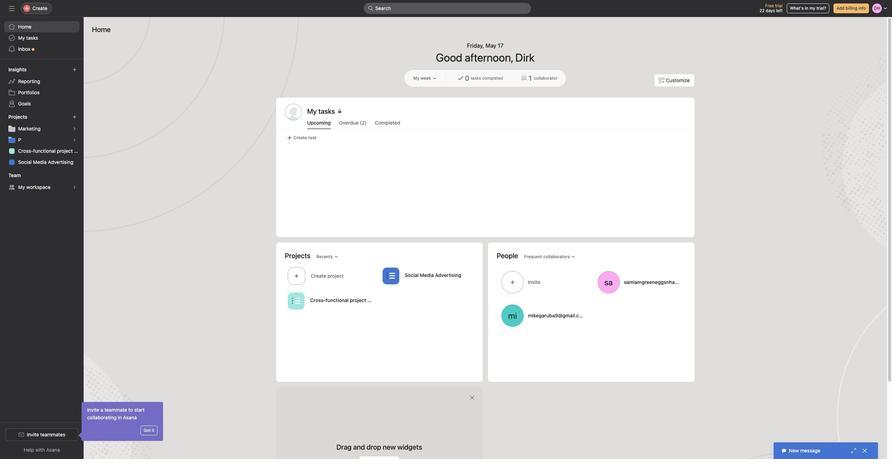 Task type: locate. For each thing, give the bounding box(es) containing it.
prominent image
[[368, 6, 374, 11]]

list item
[[285, 266, 380, 287]]

0 horizontal spatial list image
[[292, 297, 300, 306]]

hide sidebar image
[[9, 6, 15, 11]]

global element
[[0, 17, 84, 59]]

1 horizontal spatial list image
[[387, 272, 395, 280]]

tooltip
[[79, 403, 163, 442]]

new project or portfolio image
[[72, 115, 77, 119]]

add profile photo image
[[285, 104, 302, 121]]

close image
[[862, 449, 868, 454]]

new insights image
[[72, 68, 77, 72]]

expand new message image
[[851, 449, 857, 454]]

list image
[[387, 272, 395, 280], [292, 297, 300, 306]]

list box
[[364, 3, 531, 14]]

1 vertical spatial list image
[[292, 297, 300, 306]]



Task type: describe. For each thing, give the bounding box(es) containing it.
dismiss image
[[469, 396, 475, 401]]

0 vertical spatial list image
[[387, 272, 395, 280]]

teams element
[[0, 169, 84, 194]]

see details, my workspace image
[[72, 185, 77, 190]]

projects element
[[0, 111, 84, 169]]

insights element
[[0, 63, 84, 111]]

see details, marketing image
[[72, 127, 77, 131]]

see details, p image
[[72, 138, 77, 142]]



Task type: vqa. For each thing, say whether or not it's contained in the screenshot.
TAB ACTIONS image
no



